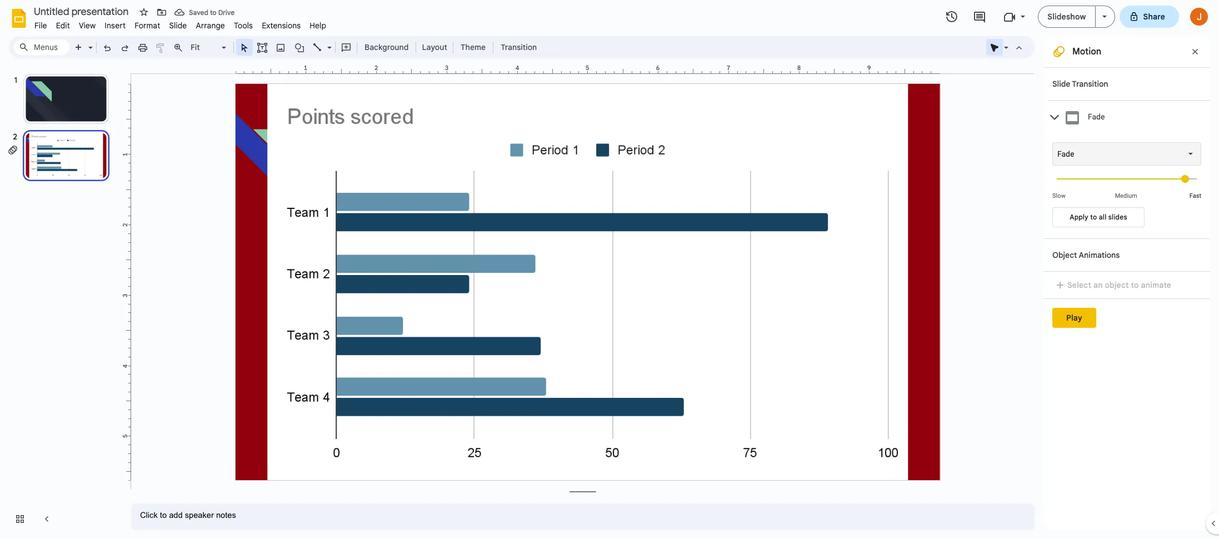Task type: describe. For each thing, give the bounding box(es) containing it.
slide transition
[[1053, 79, 1109, 89]]

arrange
[[196, 21, 225, 31]]

navigation inside "motion" application
[[0, 63, 122, 539]]

file
[[34, 21, 47, 31]]

play
[[1067, 313, 1083, 323]]

arrange menu item
[[191, 19, 230, 32]]

drive
[[218, 8, 235, 16]]

fade inside list box
[[1058, 150, 1075, 158]]

format
[[135, 21, 160, 31]]

help menu item
[[305, 19, 331, 32]]

transition inside the motion section
[[1073, 79, 1109, 89]]

apply
[[1070, 213, 1089, 221]]

motion application
[[0, 0, 1220, 539]]

tools
[[234, 21, 253, 31]]

motion
[[1073, 46, 1102, 57]]

view menu item
[[74, 19, 100, 32]]

insert menu item
[[100, 19, 130, 32]]

select an object to animate button
[[1053, 279, 1179, 292]]

background button
[[360, 39, 414, 56]]

select an object to animate
[[1068, 280, 1172, 290]]

layout
[[422, 42, 447, 52]]

saved
[[189, 8, 208, 16]]

mode and view toolbar
[[986, 36, 1028, 58]]

object
[[1105, 280, 1129, 290]]

menu bar banner
[[0, 0, 1220, 539]]

live pointer settings image
[[1002, 40, 1009, 44]]

to for saved
[[210, 8, 217, 16]]

Zoom text field
[[189, 39, 220, 55]]

slow
[[1053, 192, 1066, 200]]

menu bar inside menu bar banner
[[30, 14, 331, 33]]

new slide with layout image
[[86, 40, 93, 44]]

to for apply
[[1091, 213, 1098, 221]]

2 vertical spatial to
[[1132, 280, 1139, 290]]

view
[[79, 21, 96, 31]]

Rename text field
[[30, 4, 135, 18]]

presentation options image
[[1103, 16, 1107, 18]]

theme button
[[456, 39, 491, 56]]

edit
[[56, 21, 70, 31]]

slow button
[[1053, 192, 1066, 200]]

slider inside fade "tab panel"
[[1053, 166, 1202, 191]]

slideshow
[[1048, 12, 1087, 22]]

fade list box
[[1053, 142, 1202, 166]]

fade inside tab
[[1088, 112, 1105, 121]]

medium
[[1115, 192, 1138, 200]]

slide for slide
[[169, 21, 187, 31]]

insert image image
[[274, 39, 287, 55]]

insert
[[105, 21, 126, 31]]

slideshow button
[[1039, 6, 1096, 28]]



Task type: locate. For each thing, give the bounding box(es) containing it.
transition inside button
[[501, 42, 537, 52]]

to inside button
[[1091, 213, 1098, 221]]

an
[[1094, 280, 1103, 290]]

Menus field
[[14, 39, 69, 55]]

1 vertical spatial fade
[[1058, 150, 1075, 158]]

0 vertical spatial transition
[[501, 42, 537, 52]]

Star checkbox
[[136, 4, 152, 20]]

slide inside menu item
[[169, 21, 187, 31]]

play button
[[1053, 308, 1097, 328]]

fade option
[[1058, 148, 1075, 160]]

slides
[[1109, 213, 1128, 221]]

layout button
[[419, 39, 451, 56]]

0 vertical spatial fade
[[1088, 112, 1105, 121]]

0 vertical spatial slide
[[169, 21, 187, 31]]

2 horizontal spatial to
[[1132, 280, 1139, 290]]

1 horizontal spatial to
[[1091, 213, 1098, 221]]

fade
[[1088, 112, 1105, 121], [1058, 150, 1075, 158]]

share button
[[1120, 6, 1180, 28]]

1 vertical spatial slide
[[1053, 79, 1071, 89]]

format menu item
[[130, 19, 165, 32]]

medium button
[[1102, 192, 1151, 200]]

fast button
[[1190, 192, 1202, 200]]

object
[[1053, 250, 1078, 260]]

share
[[1144, 12, 1166, 22]]

saved to drive button
[[172, 4, 237, 20]]

motion section
[[1044, 36, 1211, 530]]

0 horizontal spatial to
[[210, 8, 217, 16]]

fade up "slow"
[[1058, 150, 1075, 158]]

transition button
[[496, 39, 542, 56]]

transition
[[501, 42, 537, 52], [1073, 79, 1109, 89]]

fade down 'slide transition'
[[1088, 112, 1105, 121]]

select line image
[[325, 40, 332, 44]]

to
[[210, 8, 217, 16], [1091, 213, 1098, 221], [1132, 280, 1139, 290]]

animations
[[1079, 250, 1120, 260]]

0 horizontal spatial transition
[[501, 42, 537, 52]]

transition right 'theme' button
[[501, 42, 537, 52]]

slider
[[1053, 166, 1202, 191]]

extensions menu item
[[257, 19, 305, 32]]

fade tab panel
[[1048, 134, 1211, 238]]

slide for slide transition
[[1053, 79, 1071, 89]]

Zoom field
[[187, 39, 231, 56]]

to right object
[[1132, 280, 1139, 290]]

fast
[[1190, 192, 1202, 200]]

fade tab
[[1048, 100, 1211, 134]]

object animations
[[1053, 250, 1120, 260]]

apply to all slides button
[[1053, 207, 1145, 227]]

background
[[365, 42, 409, 52]]

1 horizontal spatial slide
[[1053, 79, 1071, 89]]

to left 'drive'
[[210, 8, 217, 16]]

duration element
[[1053, 166, 1202, 200]]

apply to all slides
[[1070, 213, 1128, 221]]

help
[[310, 21, 326, 31]]

menu bar containing file
[[30, 14, 331, 33]]

1 horizontal spatial fade
[[1088, 112, 1105, 121]]

transition down "motion"
[[1073, 79, 1109, 89]]

theme
[[461, 42, 486, 52]]

slide inside the motion section
[[1053, 79, 1071, 89]]

1 vertical spatial transition
[[1073, 79, 1109, 89]]

main toolbar
[[40, 0, 543, 491]]

file menu item
[[30, 19, 51, 32]]

0 horizontal spatial slide
[[169, 21, 187, 31]]

select
[[1068, 280, 1092, 290]]

tools menu item
[[230, 19, 257, 32]]

all
[[1099, 213, 1107, 221]]

navigation
[[0, 63, 122, 539]]

slide
[[169, 21, 187, 31], [1053, 79, 1071, 89]]

1 horizontal spatial transition
[[1073, 79, 1109, 89]]

edit menu item
[[51, 19, 74, 32]]

saved to drive
[[189, 8, 235, 16]]

0 horizontal spatial fade
[[1058, 150, 1075, 158]]

animate
[[1142, 280, 1172, 290]]

1 vertical spatial to
[[1091, 213, 1098, 221]]

to inside menu bar banner
[[210, 8, 217, 16]]

0 vertical spatial to
[[210, 8, 217, 16]]

slide menu item
[[165, 19, 191, 32]]

extensions
[[262, 21, 301, 31]]

menu bar
[[30, 14, 331, 33]]

to left all
[[1091, 213, 1098, 221]]

shape image
[[293, 39, 306, 55]]



Task type: vqa. For each thing, say whether or not it's contained in the screenshot.
Star checkbox
yes



